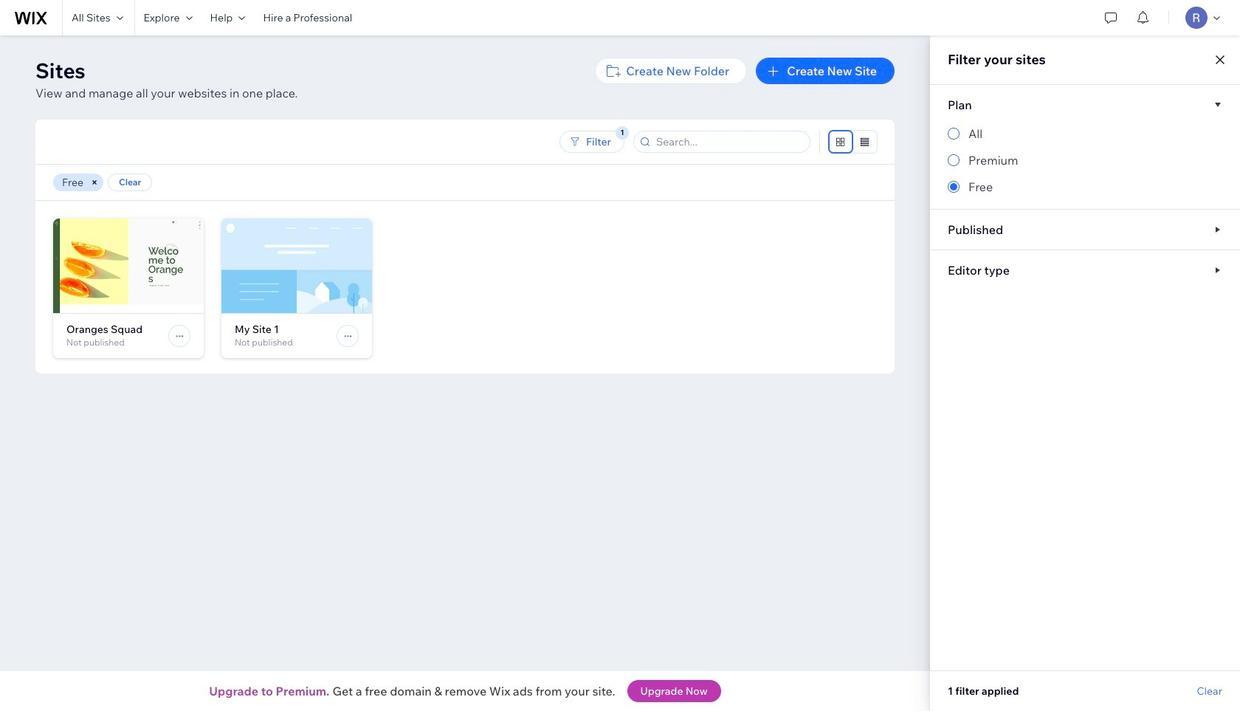 Task type: describe. For each thing, give the bounding box(es) containing it.
oranges squad image
[[53, 219, 204, 313]]

my site 1 image
[[222, 219, 372, 313]]



Task type: locate. For each thing, give the bounding box(es) containing it.
Search... field
[[652, 131, 806, 152]]

option group
[[948, 125, 1223, 196]]

list
[[53, 219, 895, 373]]



Task type: vqa. For each thing, say whether or not it's contained in the screenshot.
list
yes



